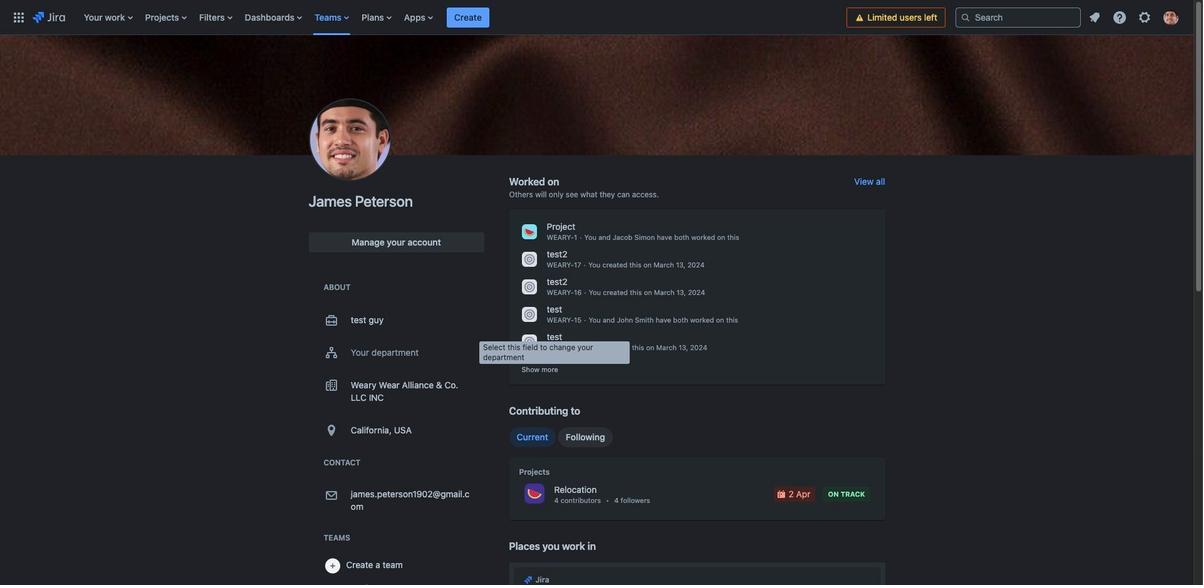 Task type: locate. For each thing, give the bounding box(es) containing it.
search image
[[961, 12, 971, 22]]

1 horizontal spatial list
[[1083, 6, 1186, 29]]

notifications image
[[1087, 10, 1102, 25]]

jira image
[[33, 10, 65, 25], [33, 10, 65, 25], [523, 575, 533, 585]]

list
[[78, 0, 847, 35], [1083, 6, 1186, 29]]

list item
[[447, 0, 489, 35]]

group
[[509, 427, 613, 447]]

None search field
[[956, 7, 1081, 27]]

help image
[[1112, 10, 1127, 25]]

tooltip
[[479, 342, 630, 364]]

banner
[[0, 0, 1194, 35]]



Task type: vqa. For each thing, say whether or not it's contained in the screenshot.
"Invite"
no



Task type: describe. For each thing, give the bounding box(es) containing it.
primary element
[[8, 0, 847, 35]]

your profile and settings image
[[1164, 10, 1179, 25]]

Search field
[[956, 7, 1081, 27]]

settings image
[[1137, 10, 1152, 25]]

profile image actions image
[[342, 132, 358, 147]]

0 horizontal spatial list
[[78, 0, 847, 35]]

appswitcher icon image
[[11, 10, 26, 25]]

jira image
[[523, 575, 533, 585]]



